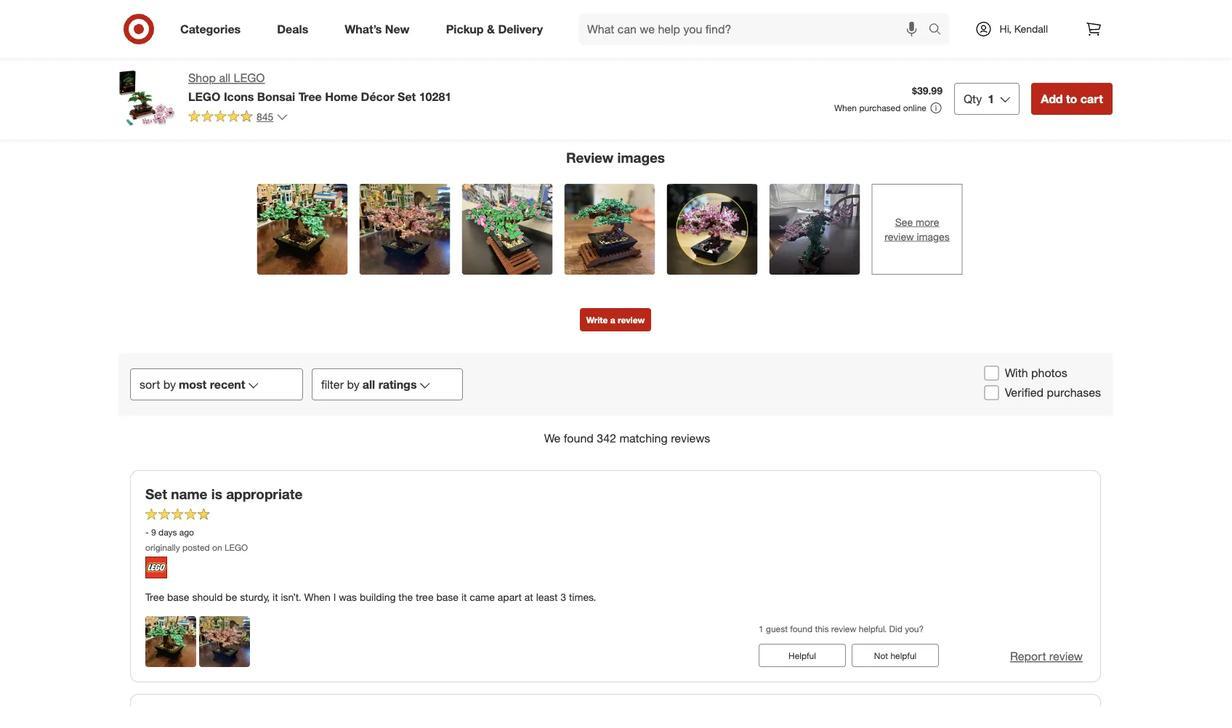 Task type: vqa. For each thing, say whether or not it's contained in the screenshot.
"Same" at the bottom of page
no



Task type: describe. For each thing, give the bounding box(es) containing it.
1 vertical spatial tree
[[145, 591, 164, 603]]

1 horizontal spatial found
[[790, 623, 813, 634]]

1 right "qty"
[[988, 92, 994, 106]]

1 it from the left
[[273, 591, 278, 603]]

see more review images
[[885, 216, 950, 243]]

times.
[[569, 591, 596, 603]]

categories link
[[168, 13, 259, 45]]

set inside the 'shop all lego lego icons bonsai tree home décor set 10281'
[[398, 89, 416, 103]]

shop all lego lego icons bonsai tree home décor set 10281
[[188, 71, 451, 103]]

name
[[171, 485, 207, 502]]

write a review button
[[580, 308, 651, 332]]

helpful
[[891, 650, 917, 661]]

845 link
[[188, 110, 288, 126]]

2
[[590, 23, 595, 34]]

originally posted on lego
[[145, 542, 248, 553]]

most
[[179, 377, 207, 391]]

filter
[[321, 377, 344, 391]]

helpful
[[789, 650, 816, 661]]

guest review image 6 of 12, zoom in image
[[769, 184, 860, 275]]

of
[[397, 89, 406, 102]]

shop
[[188, 71, 216, 85]]

pickup
[[446, 22, 484, 36]]

on
[[212, 542, 222, 553]]

add to cart
[[1041, 92, 1103, 106]]

helpful button
[[759, 644, 846, 667]]

845 for 845 star ratings
[[630, 25, 647, 37]]

write a review
[[586, 314, 645, 325]]

at
[[525, 591, 533, 603]]

lego for lego
[[188, 89, 221, 103]]

is
[[211, 485, 222, 502]]

report
[[1010, 649, 1046, 663]]

see more review images button
[[872, 184, 963, 275]]

categories
[[180, 22, 241, 36]]

what's new link
[[332, 13, 428, 45]]

we found 342 matching reviews
[[544, 431, 710, 445]]

recommend
[[784, 9, 851, 23]]

we
[[544, 431, 561, 445]]

93 % would recommend
[[721, 9, 851, 23]]

did
[[889, 623, 902, 634]]

what's
[[345, 22, 382, 36]]

review inside report review button
[[1049, 649, 1083, 663]]

new
[[385, 22, 410, 36]]

kendall
[[1014, 23, 1048, 35]]

cart
[[1080, 92, 1103, 106]]

3
[[560, 591, 566, 603]]

hi, kendall
[[1000, 23, 1048, 35]]

recent
[[210, 377, 245, 391]]

when purchased online
[[834, 102, 927, 113]]

report review button
[[1010, 648, 1083, 665]]

1 vertical spatial when
[[304, 591, 331, 603]]

originally
[[145, 542, 180, 553]]

342
[[597, 431, 616, 445]]

sturdy,
[[240, 591, 270, 603]]

0 vertical spatial lego
[[234, 71, 265, 85]]

0 horizontal spatial set
[[145, 485, 167, 502]]

icons
[[224, 89, 254, 103]]

hi,
[[1000, 23, 1011, 35]]

guest review image 5 of 12, zoom in image
[[667, 184, 758, 275]]

1 horizontal spatial when
[[834, 102, 857, 113]]

1 guest found this review helpful. did you?
[[759, 623, 924, 634]]

What can we help you find? suggestions appear below search field
[[578, 13, 932, 45]]

verified
[[1005, 386, 1044, 400]]

Verified purchases checkbox
[[984, 386, 999, 400]]

9
[[151, 527, 156, 537]]

purchased
[[859, 102, 901, 113]]

reviews
[[671, 431, 710, 445]]

out
[[379, 89, 394, 102]]

sort
[[140, 377, 160, 391]]

2 base from the left
[[436, 591, 459, 603]]

star for 1
[[375, 23, 390, 34]]

not helpful
[[874, 650, 917, 661]]

2 %
[[590, 23, 603, 34]]

tree base should be sturdy, it isn't. when i was building the tree base it came apart at least 3 times.
[[145, 591, 596, 603]]

should
[[192, 591, 223, 603]]

-
[[145, 527, 149, 537]]

deals link
[[265, 13, 326, 45]]

building
[[360, 591, 396, 603]]

verified purchases
[[1005, 386, 1101, 400]]

deals
[[277, 22, 308, 36]]

i
[[333, 591, 336, 603]]

qty
[[964, 92, 982, 106]]

With photos checkbox
[[984, 366, 999, 381]]

2 it from the left
[[461, 591, 467, 603]]

see
[[895, 216, 913, 228]]

out of 5
[[379, 89, 414, 102]]



Task type: locate. For each thing, give the bounding box(es) containing it.
% for 93
[[733, 9, 745, 23]]

home
[[325, 89, 358, 103]]

0 horizontal spatial images
[[617, 149, 665, 166]]

1 up 2
[[590, 9, 595, 20]]

845 down bonsai
[[257, 110, 274, 123]]

appropriate
[[226, 485, 303, 502]]

by right filter
[[347, 377, 359, 391]]

1 vertical spatial found
[[790, 623, 813, 634]]

qty 1
[[964, 92, 994, 106]]

images inside the "see more review images"
[[917, 230, 950, 243]]

% for 2
[[595, 23, 603, 34]]

base left should at bottom
[[167, 591, 189, 603]]

a
[[610, 314, 615, 325]]

to
[[1066, 92, 1077, 106]]

it left came
[[461, 591, 467, 603]]

images
[[617, 149, 665, 166], [917, 230, 950, 243]]

by for sort by
[[163, 377, 176, 391]]

1 horizontal spatial tree
[[298, 89, 322, 103]]

0 horizontal spatial when
[[304, 591, 331, 603]]

search button
[[922, 13, 957, 48]]

review
[[566, 149, 614, 166]]

2 by from the left
[[347, 377, 359, 391]]

- 9 days ago
[[145, 527, 194, 537]]

lego
[[234, 71, 265, 85], [188, 89, 221, 103], [225, 542, 248, 553]]

guest review image 1 of 2, zoom in image
[[145, 616, 196, 667]]

1 vertical spatial images
[[917, 230, 950, 243]]

images right review
[[617, 149, 665, 166]]

1 vertical spatial 845
[[257, 110, 274, 123]]

it
[[273, 591, 278, 603], [461, 591, 467, 603]]

review right this
[[831, 623, 856, 634]]

with
[[1005, 366, 1028, 380]]

guest review image 4 of 12, zoom in image
[[564, 184, 655, 275]]

when left purchased
[[834, 102, 857, 113]]

tree left the home on the top
[[298, 89, 322, 103]]

review inside the write a review button
[[618, 314, 645, 325]]

set name is appropriate
[[145, 485, 303, 502]]

guest review image 1 of 12, zoom in image
[[257, 184, 348, 275]]

1 for 1 star
[[368, 23, 373, 34]]

1 horizontal spatial by
[[347, 377, 359, 391]]

1 horizontal spatial 845
[[630, 25, 647, 37]]

bonsai
[[257, 89, 295, 103]]

845 for 845
[[257, 110, 274, 123]]

0 horizontal spatial 845
[[257, 110, 274, 123]]

found left this
[[790, 623, 813, 634]]

1 horizontal spatial ratings
[[670, 25, 701, 37]]

tree up guest review image 1 of 2, zoom in
[[145, 591, 164, 603]]

by right sort
[[163, 377, 176, 391]]

set
[[398, 89, 416, 103], [145, 485, 167, 502]]

0 horizontal spatial star
[[375, 23, 390, 34]]

lego right on
[[225, 542, 248, 553]]

1 for 1 guest found this review helpful. did you?
[[759, 623, 764, 634]]

ago
[[179, 527, 194, 537]]

star
[[375, 23, 390, 34], [650, 25, 667, 37]]

1
[[590, 9, 595, 20], [368, 23, 373, 34], [988, 92, 994, 106], [759, 623, 764, 634]]

with photos
[[1005, 366, 1067, 380]]

$39.99
[[912, 84, 942, 97]]

0 vertical spatial 845
[[630, 25, 647, 37]]

purchases
[[1047, 386, 1101, 400]]

0 horizontal spatial found
[[564, 431, 594, 445]]

1 horizontal spatial images
[[917, 230, 950, 243]]

set left name
[[145, 485, 167, 502]]

1 horizontal spatial star
[[650, 25, 667, 37]]

1 vertical spatial lego
[[188, 89, 221, 103]]

by for filter by
[[347, 377, 359, 391]]

photos
[[1031, 366, 1067, 380]]

by
[[163, 377, 176, 391], [347, 377, 359, 391]]

images down more
[[917, 230, 950, 243]]

report review
[[1010, 649, 1083, 663]]

review right report
[[1049, 649, 1083, 663]]

delivery
[[498, 22, 543, 36]]

when
[[834, 102, 857, 113], [304, 591, 331, 603]]

apart
[[498, 591, 522, 603]]

0 vertical spatial images
[[617, 149, 665, 166]]

0 vertical spatial ratings
[[670, 25, 701, 37]]

0 vertical spatial when
[[834, 102, 857, 113]]

write
[[586, 314, 608, 325]]

ratings
[[670, 25, 701, 37], [378, 377, 417, 391]]

845 star ratings
[[630, 25, 701, 37]]

0 horizontal spatial ratings
[[378, 377, 417, 391]]

was
[[339, 591, 357, 603]]

would
[[748, 9, 781, 23]]

when left i
[[304, 591, 331, 603]]

star for 845
[[650, 25, 667, 37]]

0 horizontal spatial tree
[[145, 591, 164, 603]]

0 horizontal spatial all
[[219, 71, 230, 85]]

came
[[470, 591, 495, 603]]

0 vertical spatial all
[[219, 71, 230, 85]]

% down 1 %
[[595, 23, 603, 34]]

guest review image 3 of 12, zoom in image
[[462, 184, 553, 275]]

1 left guest
[[759, 623, 764, 634]]

posted
[[182, 542, 210, 553]]

least
[[536, 591, 558, 603]]

10281
[[419, 89, 451, 103]]

% for 1
[[595, 9, 603, 20]]

sort by most recent
[[140, 377, 245, 391]]

the
[[398, 591, 413, 603]]

0 horizontal spatial it
[[273, 591, 278, 603]]

2 vertical spatial lego
[[225, 542, 248, 553]]

online
[[903, 102, 927, 113]]

be
[[226, 591, 237, 603]]

base
[[167, 591, 189, 603], [436, 591, 459, 603]]

review right a
[[618, 314, 645, 325]]

found
[[564, 431, 594, 445], [790, 623, 813, 634]]

all right shop at left top
[[219, 71, 230, 85]]

add
[[1041, 92, 1063, 106]]

1 %
[[590, 9, 603, 20]]

review images
[[566, 149, 665, 166]]

lego down shop at left top
[[188, 89, 221, 103]]

review
[[885, 230, 914, 243], [618, 314, 645, 325], [831, 623, 856, 634], [1049, 649, 1083, 663]]

1 horizontal spatial it
[[461, 591, 467, 603]]

&
[[487, 22, 495, 36]]

tree inside the 'shop all lego lego icons bonsai tree home décor set 10281'
[[298, 89, 322, 103]]

0 horizontal spatial base
[[167, 591, 189, 603]]

0 vertical spatial set
[[398, 89, 416, 103]]

all inside the 'shop all lego lego icons bonsai tree home décor set 10281'
[[219, 71, 230, 85]]

93
[[721, 9, 733, 23]]

matching
[[619, 431, 668, 445]]

5
[[408, 89, 414, 102]]

not helpful button
[[852, 644, 939, 667]]

1 by from the left
[[163, 377, 176, 391]]

add to cart button
[[1031, 83, 1113, 115]]

you?
[[905, 623, 924, 634]]

it left isn't.
[[273, 591, 278, 603]]

décor
[[361, 89, 394, 103]]

pickup & delivery link
[[434, 13, 561, 45]]

guest review image 2 of 2, zoom in image
[[199, 616, 250, 667]]

0 vertical spatial found
[[564, 431, 594, 445]]

% up 2 %
[[595, 9, 603, 20]]

tree
[[298, 89, 322, 103], [145, 591, 164, 603]]

lego for on
[[225, 542, 248, 553]]

0 horizontal spatial by
[[163, 377, 176, 391]]

image of lego icons bonsai tree home décor set 10281 image
[[118, 70, 177, 128]]

lego up icons
[[234, 71, 265, 85]]

% left would
[[733, 9, 745, 23]]

this
[[815, 623, 829, 634]]

845 right 2 %
[[630, 25, 647, 37]]

1 horizontal spatial base
[[436, 591, 459, 603]]

days
[[158, 527, 177, 537]]

1 horizontal spatial set
[[398, 89, 416, 103]]

1 left new
[[368, 23, 373, 34]]

1 for 1 %
[[590, 9, 595, 20]]

0 vertical spatial tree
[[298, 89, 322, 103]]

1 vertical spatial all
[[362, 377, 375, 391]]

845
[[630, 25, 647, 37], [257, 110, 274, 123]]

search
[[922, 23, 957, 37]]

1 base from the left
[[167, 591, 189, 603]]

base right the 'tree'
[[436, 591, 459, 603]]

1 horizontal spatial all
[[362, 377, 375, 391]]

review inside the "see more review images"
[[885, 230, 914, 243]]

review down see
[[885, 230, 914, 243]]

set right 'out' on the top
[[398, 89, 416, 103]]

what's new
[[345, 22, 410, 36]]

found right we
[[564, 431, 594, 445]]

1 vertical spatial ratings
[[378, 377, 417, 391]]

all right filter
[[362, 377, 375, 391]]

guest review image 2 of 12, zoom in image
[[359, 184, 450, 275]]

1 vertical spatial set
[[145, 485, 167, 502]]



